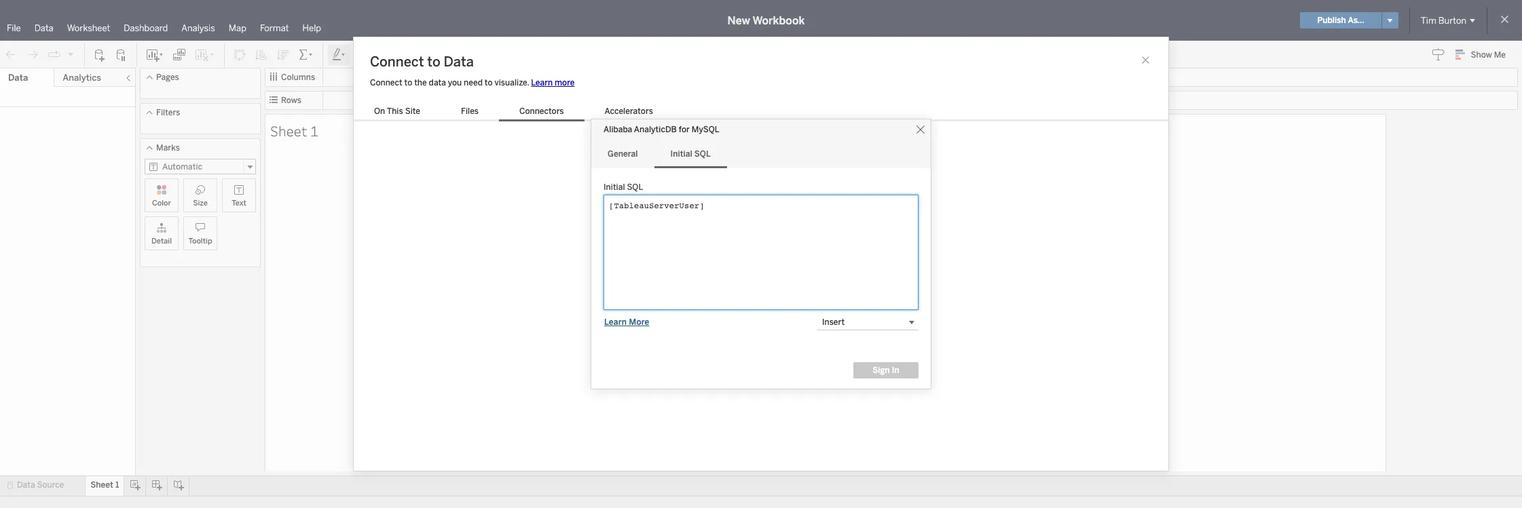 Task type: locate. For each thing, give the bounding box(es) containing it.
list box
[[354, 104, 674, 122]]

tooltip
[[188, 237, 212, 246]]

size
[[193, 199, 208, 208]]

1 vertical spatial sheet 1
[[90, 481, 119, 490]]

1 horizontal spatial sql
[[695, 149, 711, 159]]

2 horizontal spatial to
[[485, 78, 493, 88]]

the
[[414, 78, 427, 88]]

data
[[34, 23, 53, 33], [444, 54, 474, 70], [8, 73, 28, 83], [17, 481, 35, 490]]

publish as...
[[1318, 16, 1365, 25]]

0 vertical spatial sheet 1
[[270, 121, 318, 140]]

1 vertical spatial initial
[[604, 183, 625, 192]]

new worksheet image
[[145, 48, 164, 61]]

need
[[464, 78, 483, 88]]

show
[[1471, 50, 1492, 60]]

data up the redo image
[[34, 23, 53, 33]]

sheet 1 right source
[[90, 481, 119, 490]]

to right 'need'
[[485, 78, 493, 88]]

sort descending image
[[276, 48, 290, 61]]

0 vertical spatial sql
[[695, 149, 711, 159]]

sheet down the rows
[[270, 121, 307, 140]]

initial sql down for
[[671, 149, 711, 159]]

connect down format workbook image
[[370, 78, 402, 88]]

pages
[[156, 73, 179, 82]]

connectors
[[520, 107, 564, 116]]

1 horizontal spatial 1
[[310, 121, 318, 140]]

publish as... button
[[1301, 12, 1382, 29]]

1 horizontal spatial initial
[[671, 149, 693, 159]]

sheet 1 down the rows
[[270, 121, 318, 140]]

1 horizontal spatial to
[[427, 54, 441, 70]]

insert button
[[817, 314, 919, 331]]

more
[[629, 318, 650, 327]]

learn inside alibaba analyticdb for mysql dialog
[[604, 318, 627, 327]]

1 vertical spatial learn
[[604, 318, 627, 327]]

to
[[427, 54, 441, 70], [404, 78, 412, 88], [485, 78, 493, 88]]

learn more
[[604, 318, 650, 327]]

Initial SQL text field
[[604, 195, 919, 310]]

dashboard
[[124, 23, 168, 33]]

on this site
[[374, 107, 420, 116]]

0 vertical spatial learn
[[531, 78, 553, 88]]

show/hide cards image
[[437, 48, 459, 61]]

initial sql down general
[[604, 183, 643, 192]]

initial sql inside modular connection dialog tabs tab list
[[671, 149, 711, 159]]

drop field here
[[798, 310, 854, 320]]

connect
[[370, 54, 424, 70], [370, 78, 402, 88]]

1 vertical spatial sheet
[[90, 481, 113, 490]]

marks
[[156, 143, 180, 153]]

sql down general
[[627, 183, 643, 192]]

initial down general
[[604, 183, 625, 192]]

sign
[[873, 366, 890, 376]]

1 vertical spatial connect
[[370, 78, 402, 88]]

replay animation image right the redo image
[[48, 48, 61, 61]]

workbook
[[753, 14, 805, 27]]

drop
[[798, 310, 816, 320]]

file
[[7, 23, 21, 33]]

sort ascending image
[[255, 48, 268, 61]]

sign in button
[[854, 363, 919, 379]]

to left the the
[[404, 78, 412, 88]]

visualize.
[[495, 78, 529, 88]]

to for data
[[427, 54, 441, 70]]

1 connect from the top
[[370, 54, 424, 70]]

this
[[387, 107, 403, 116]]

0 horizontal spatial to
[[404, 78, 412, 88]]

connect up the the
[[370, 54, 424, 70]]

sheet
[[270, 121, 307, 140], [90, 481, 113, 490]]

map
[[229, 23, 246, 33]]

show me
[[1471, 50, 1506, 60]]

0 vertical spatial connect
[[370, 54, 424, 70]]

text
[[232, 199, 246, 208]]

fit image
[[399, 48, 420, 61]]

site
[[405, 107, 420, 116]]

worksheet
[[67, 23, 110, 33]]

1 vertical spatial initial sql
[[604, 183, 643, 192]]

1 vertical spatial 1
[[115, 481, 119, 490]]

new
[[728, 14, 750, 27]]

0 vertical spatial initial sql
[[671, 149, 711, 159]]

replay animation image
[[48, 48, 61, 61], [67, 50, 75, 58]]

initial
[[671, 149, 693, 159], [604, 183, 625, 192]]

1 horizontal spatial initial sql
[[671, 149, 711, 159]]

sql
[[695, 149, 711, 159], [627, 183, 643, 192]]

1 right source
[[115, 481, 119, 490]]

tim
[[1421, 15, 1437, 25]]

1 horizontal spatial learn
[[604, 318, 627, 327]]

files
[[461, 107, 479, 116]]

2 connect from the top
[[370, 78, 402, 88]]

0 horizontal spatial sheet
[[90, 481, 113, 490]]

1 vertical spatial sql
[[627, 183, 643, 192]]

sheet right source
[[90, 481, 113, 490]]

initial down for
[[671, 149, 693, 159]]

format workbook image
[[377, 48, 390, 61]]

rows
[[281, 96, 301, 105]]

replay animation image up analytics
[[67, 50, 75, 58]]

mysql
[[692, 125, 720, 134]]

sql down the "mysql"
[[695, 149, 711, 159]]

1 horizontal spatial sheet
[[270, 121, 307, 140]]

0 horizontal spatial sql
[[627, 183, 643, 192]]

format
[[260, 23, 289, 33]]

more
[[555, 78, 575, 88]]

initial sql
[[671, 149, 711, 159], [604, 183, 643, 192]]

sql inside modular connection dialog tabs tab list
[[695, 149, 711, 159]]

sheet 1
[[270, 121, 318, 140], [90, 481, 119, 490]]

alibaba
[[604, 125, 632, 134]]

1 down columns
[[310, 121, 318, 140]]

0 horizontal spatial 1
[[115, 481, 119, 490]]

totals image
[[298, 48, 314, 61]]

alibaba analyticdb for mysql dialog
[[591, 120, 931, 389]]

to up data
[[427, 54, 441, 70]]

analytics
[[63, 73, 101, 83]]

0 vertical spatial initial
[[671, 149, 693, 159]]

1
[[310, 121, 318, 140], [115, 481, 119, 490]]

publish
[[1318, 16, 1346, 25]]

collapse image
[[124, 74, 132, 82]]

new data source image
[[93, 48, 107, 61]]

learn
[[531, 78, 553, 88], [604, 318, 627, 327]]



Task type: describe. For each thing, give the bounding box(es) containing it.
tim burton
[[1421, 15, 1467, 25]]

1 horizontal spatial sheet 1
[[270, 121, 318, 140]]

source
[[37, 481, 64, 490]]

data guide image
[[1432, 48, 1445, 61]]

data
[[429, 78, 446, 88]]

0 vertical spatial sheet
[[270, 121, 307, 140]]

learn more link
[[604, 317, 650, 328]]

redo image
[[26, 48, 39, 61]]

learn more link
[[531, 78, 575, 88]]

pause auto updates image
[[115, 48, 128, 61]]

for
[[679, 125, 690, 134]]

show me button
[[1450, 44, 1518, 65]]

to for the
[[404, 78, 412, 88]]

connect for connect to the data you need to visualize. learn more
[[370, 78, 402, 88]]

analysis
[[182, 23, 215, 33]]

download image
[[476, 48, 490, 61]]

help
[[303, 23, 321, 33]]

color
[[152, 199, 171, 208]]

me
[[1494, 50, 1506, 60]]

here
[[837, 310, 854, 320]]

data down 'undo' image
[[8, 73, 28, 83]]

swap rows and columns image
[[233, 48, 247, 61]]

0 horizontal spatial learn
[[531, 78, 553, 88]]

duplicate image
[[172, 48, 186, 61]]

burton
[[1439, 15, 1467, 25]]

columns
[[281, 73, 315, 82]]

as...
[[1348, 16, 1365, 25]]

initial inside modular connection dialog tabs tab list
[[671, 149, 693, 159]]

new workbook
[[728, 14, 805, 27]]

data up you
[[444, 54, 474, 70]]

connect for connect to data
[[370, 54, 424, 70]]

detail
[[151, 237, 172, 246]]

0 horizontal spatial initial
[[604, 183, 625, 192]]

analyticdb
[[634, 125, 677, 134]]

highlight image
[[331, 48, 347, 61]]

connect to the data you need to visualize. learn more
[[370, 78, 575, 88]]

0 horizontal spatial replay animation image
[[48, 48, 61, 61]]

general
[[608, 149, 638, 159]]

you
[[448, 78, 462, 88]]

0 horizontal spatial initial sql
[[604, 183, 643, 192]]

on
[[374, 107, 385, 116]]

list box containing on this site
[[354, 104, 674, 122]]

show labels image
[[355, 48, 369, 61]]

undo image
[[4, 48, 18, 61]]

1 horizontal spatial replay animation image
[[67, 50, 75, 58]]

filters
[[156, 108, 180, 117]]

clear sheet image
[[194, 48, 216, 61]]

in
[[892, 366, 900, 376]]

sign in
[[873, 366, 900, 376]]

alibaba analyticdb for mysql
[[604, 125, 720, 134]]

insert
[[822, 318, 845, 327]]

data source
[[17, 481, 64, 490]]

0 vertical spatial 1
[[310, 121, 318, 140]]

connect to data
[[370, 54, 474, 70]]

field
[[818, 310, 835, 320]]

0 horizontal spatial sheet 1
[[90, 481, 119, 490]]

modular connection dialog tabs tab list
[[591, 140, 931, 168]]

data left source
[[17, 481, 35, 490]]

accelerators
[[605, 107, 653, 116]]



Task type: vqa. For each thing, say whether or not it's contained in the screenshot.
Google Bigquery (Jdbc) Button
no



